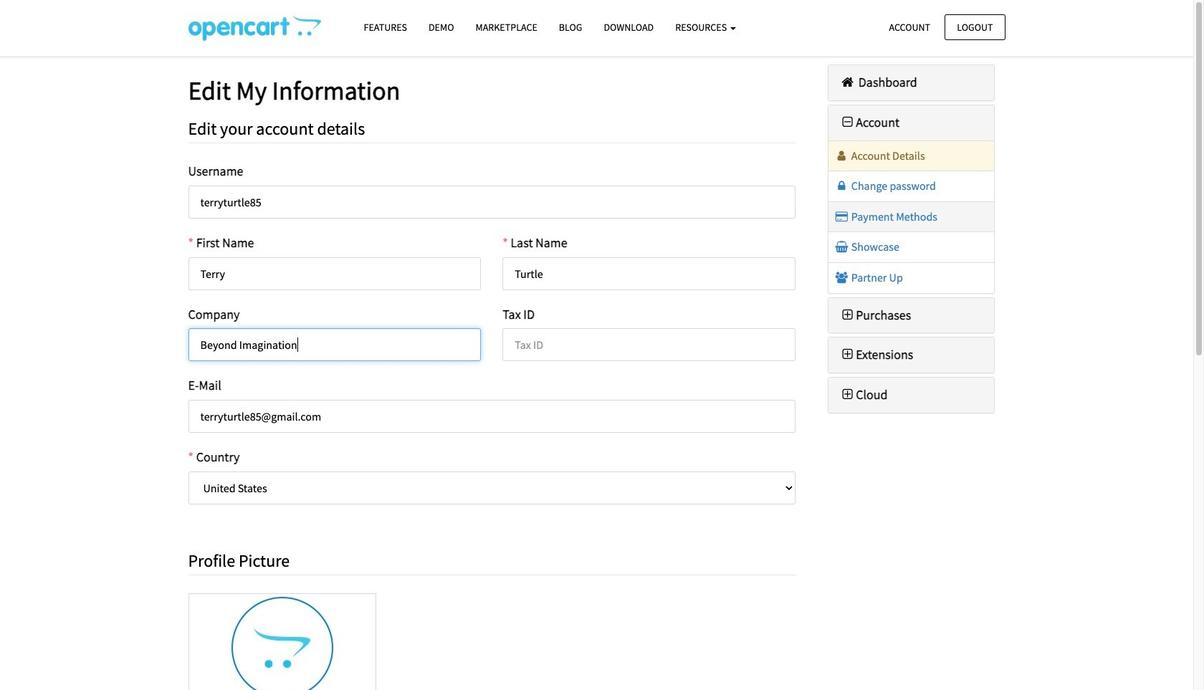 Task type: locate. For each thing, give the bounding box(es) containing it.
plus square o image
[[840, 309, 856, 322], [840, 349, 856, 362], [840, 389, 856, 402]]

shopping basket image
[[835, 241, 850, 253]]

First Name text field
[[188, 257, 481, 290]]

0 vertical spatial plus square o image
[[840, 309, 856, 322]]

Tax ID text field
[[503, 329, 796, 362]]

users image
[[835, 272, 850, 283]]

Username text field
[[188, 186, 796, 219]]

credit card image
[[835, 211, 850, 222]]

1 vertical spatial plus square o image
[[840, 349, 856, 362]]

minus square o image
[[840, 116, 856, 129]]

2 vertical spatial plus square o image
[[840, 389, 856, 402]]

2 plus square o image from the top
[[840, 349, 856, 362]]



Task type: describe. For each thing, give the bounding box(es) containing it.
lock image
[[835, 180, 850, 192]]

Company Name text field
[[188, 329, 481, 362]]

home image
[[840, 76, 856, 89]]

account edit image
[[188, 15, 321, 41]]

E-Mail text field
[[188, 400, 796, 433]]

1 plus square o image from the top
[[840, 309, 856, 322]]

3 plus square o image from the top
[[840, 389, 856, 402]]

Last Name text field
[[503, 257, 796, 290]]

user image
[[835, 150, 850, 161]]



Task type: vqa. For each thing, say whether or not it's contained in the screenshot.
the search 'icon' at the top left
no



